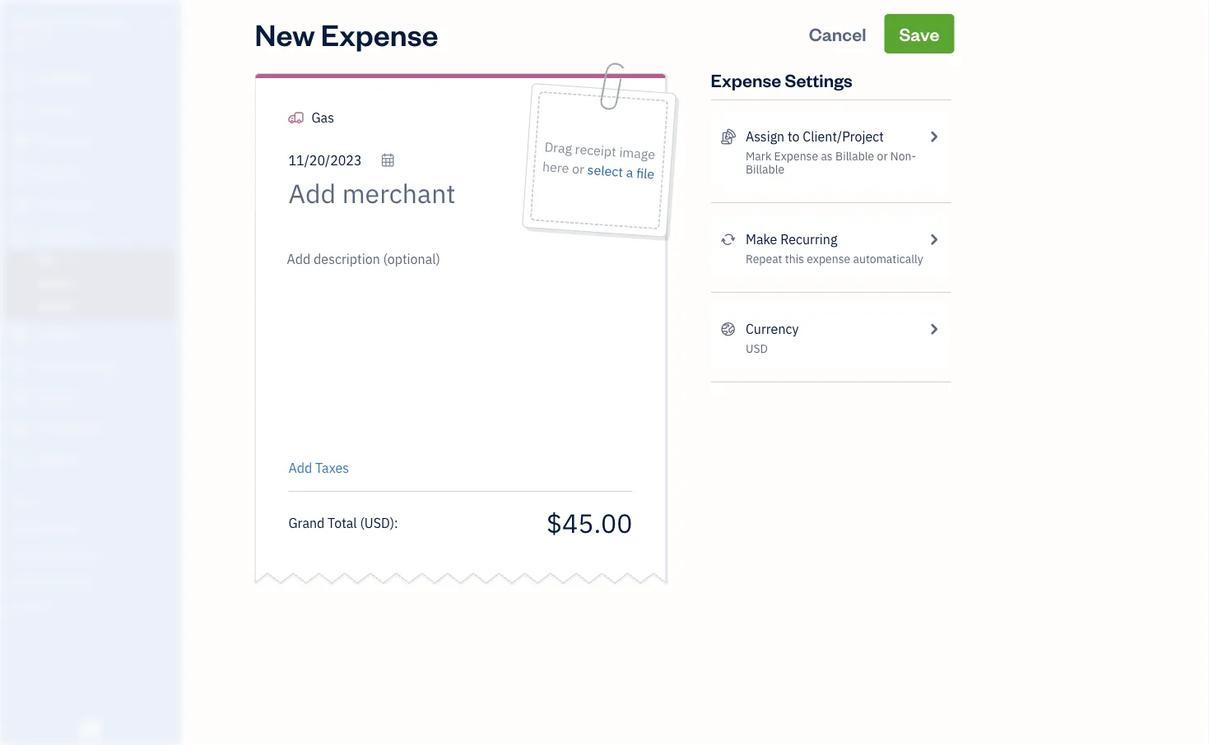 Task type: vqa. For each thing, say whether or not it's contained in the screenshot.
14
no



Task type: describe. For each thing, give the bounding box(es) containing it.
make
[[746, 231, 777, 248]]

project image
[[11, 328, 30, 344]]

settings image
[[12, 600, 176, 613]]

dashboard image
[[11, 72, 30, 88]]

expense for new expense
[[321, 14, 438, 53]]

expensesrebilling image
[[721, 127, 736, 147]]

apps image
[[12, 495, 176, 508]]

mark expense as billable or non- billable
[[746, 149, 916, 177]]

bank connections image
[[12, 574, 176, 587]]

0 horizontal spatial billable
[[746, 162, 785, 177]]

drag
[[544, 138, 573, 157]]

1 vertical spatial expense
[[711, 68, 781, 91]]

Merchant text field
[[289, 177, 514, 210]]

items and services image
[[12, 547, 176, 561]]

file
[[636, 164, 655, 183]]

owner
[[13, 33, 44, 46]]

chevronright image for make recurring
[[926, 230, 941, 249]]

(
[[360, 515, 365, 532]]

main element
[[0, 0, 222, 746]]

currencyandlanguage image
[[721, 319, 736, 339]]

payment image
[[11, 197, 30, 213]]

recurring
[[781, 231, 838, 248]]

Category text field
[[312, 108, 452, 128]]

):
[[390, 515, 398, 532]]

kendall's company owner
[[13, 14, 129, 46]]

add taxes button
[[289, 459, 349, 478]]

to
[[788, 128, 800, 145]]

Description text field
[[280, 249, 624, 447]]

refresh image
[[721, 230, 736, 249]]

expense image
[[11, 228, 30, 244]]

cancel button
[[794, 14, 881, 54]]

timer image
[[11, 359, 30, 375]]

company
[[72, 14, 129, 32]]

currency
[[746, 321, 799, 338]]

new expense
[[255, 14, 438, 53]]

non-
[[891, 149, 916, 164]]

money image
[[11, 390, 30, 407]]

1 vertical spatial usd
[[365, 515, 390, 532]]

chevronright image for currency
[[926, 319, 941, 339]]

a
[[626, 164, 634, 181]]

invoice image
[[11, 165, 30, 182]]

taxes
[[315, 460, 349, 477]]

save button
[[884, 14, 955, 54]]



Task type: locate. For each thing, give the bounding box(es) containing it.
0 vertical spatial chevronright image
[[926, 230, 941, 249]]

add
[[289, 460, 312, 477]]

1 horizontal spatial or
[[877, 149, 888, 164]]

here
[[542, 158, 570, 177]]

kendall's
[[13, 14, 69, 32]]

client/project
[[803, 128, 884, 145]]

drag receipt image here or
[[542, 138, 656, 178]]

automatically
[[853, 251, 923, 267]]

billable
[[836, 149, 874, 164], [746, 162, 785, 177]]

1 horizontal spatial usd
[[746, 341, 768, 356]]

expense inside mark expense as billable or non- billable
[[774, 149, 818, 164]]

assign
[[746, 128, 785, 145]]

0 horizontal spatial usd
[[365, 515, 390, 532]]

expense
[[807, 251, 851, 267]]

expense settings
[[711, 68, 853, 91]]

or left non-
[[877, 149, 888, 164]]

new
[[255, 14, 315, 53]]

repeat
[[746, 251, 782, 267]]

chevronright image
[[926, 127, 941, 147]]

settings
[[785, 68, 853, 91]]

or inside drag receipt image here or
[[572, 160, 585, 178]]

select
[[587, 161, 624, 181]]

usd down currency
[[746, 341, 768, 356]]

Amount (USD) text field
[[545, 506, 633, 540]]

mark
[[746, 149, 772, 164]]

0 vertical spatial usd
[[746, 341, 768, 356]]

0 horizontal spatial or
[[572, 160, 585, 178]]

report image
[[11, 453, 30, 469]]

estimate image
[[11, 134, 30, 151]]

0 vertical spatial expense
[[321, 14, 438, 53]]

repeat this expense automatically
[[746, 251, 923, 267]]

Date in MM/DD/YYYY format text field
[[289, 152, 396, 169]]

receipt
[[574, 140, 617, 160]]

chart image
[[11, 421, 30, 438]]

2 vertical spatial expense
[[774, 149, 818, 164]]

or
[[877, 149, 888, 164], [572, 160, 585, 178]]

grand
[[289, 515, 325, 532]]

billable down the client/project
[[836, 149, 874, 164]]

1 chevronright image from the top
[[926, 230, 941, 249]]

client image
[[11, 103, 30, 119]]

team members image
[[12, 521, 176, 534]]

save
[[899, 22, 940, 45]]

chevronright image
[[926, 230, 941, 249], [926, 319, 941, 339]]

grand total ( usd ):
[[289, 515, 398, 532]]

or for drag receipt image here or
[[572, 160, 585, 178]]

as
[[821, 149, 833, 164]]

1 vertical spatial chevronright image
[[926, 319, 941, 339]]

2 chevronright image from the top
[[926, 319, 941, 339]]

usd right total
[[365, 515, 390, 532]]

this
[[785, 251, 804, 267]]

select a file button
[[587, 160, 655, 184]]

usd
[[746, 341, 768, 356], [365, 515, 390, 532]]

or for mark expense as billable or non- billable
[[877, 149, 888, 164]]

freshbooks image
[[77, 719, 104, 739]]

assign to client/project
[[746, 128, 884, 145]]

make recurring
[[746, 231, 838, 248]]

add taxes
[[289, 460, 349, 477]]

or inside mark expense as billable or non- billable
[[877, 149, 888, 164]]

image
[[619, 143, 656, 163]]

select a file
[[587, 161, 655, 183]]

or right here
[[572, 160, 585, 178]]

cancel
[[809, 22, 867, 45]]

billable down assign
[[746, 162, 785, 177]]

expense for mark expense as billable or non- billable
[[774, 149, 818, 164]]

expense
[[321, 14, 438, 53], [711, 68, 781, 91], [774, 149, 818, 164]]

total
[[328, 515, 357, 532]]

1 horizontal spatial billable
[[836, 149, 874, 164]]



